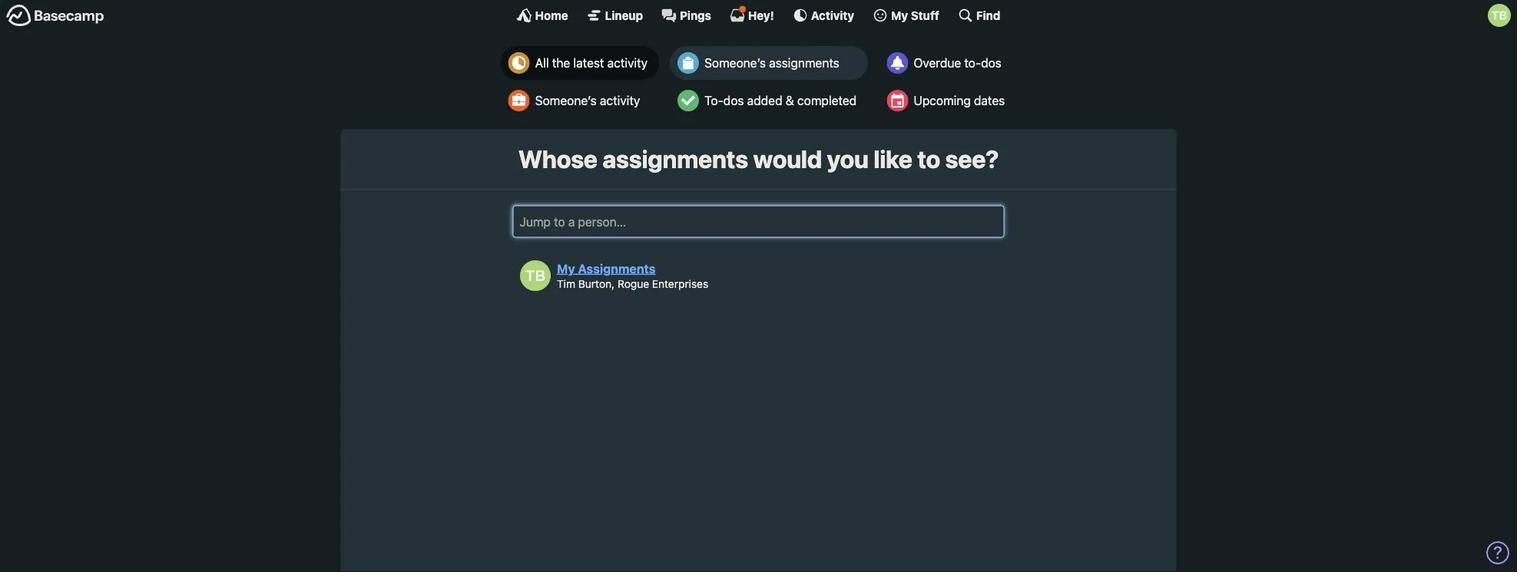 Task type: locate. For each thing, give the bounding box(es) containing it.
stuff
[[911, 8, 939, 22]]

switch accounts image
[[6, 4, 104, 28]]

0 vertical spatial assignments
[[769, 56, 839, 70]]

1 horizontal spatial dos
[[981, 56, 1002, 70]]

all
[[535, 56, 549, 70]]

upcoming dates
[[914, 93, 1005, 108]]

1 vertical spatial assignments
[[603, 144, 748, 174]]

assignments down todo icon
[[603, 144, 748, 174]]

0 horizontal spatial someone's
[[535, 93, 597, 108]]

my for stuff
[[891, 8, 908, 22]]

rogue
[[618, 277, 649, 290]]

someone's for someone's activity
[[535, 93, 597, 108]]

all the latest activity link
[[501, 46, 659, 80]]

1 horizontal spatial my
[[891, 8, 908, 22]]

my left stuff
[[891, 8, 908, 22]]

activity report image
[[508, 52, 530, 74]]

activity right latest
[[607, 56, 648, 70]]

dos up dates
[[981, 56, 1002, 70]]

someone's assignments link
[[670, 46, 868, 80]]

would
[[753, 144, 822, 174]]

someone's activity link
[[501, 84, 659, 118]]

dos left added
[[723, 93, 744, 108]]

my inside popup button
[[891, 8, 908, 22]]

find
[[976, 8, 1000, 22]]

someone's up to-
[[705, 56, 766, 70]]

whose assignments would you like to see?
[[518, 144, 999, 174]]

like
[[874, 144, 912, 174]]

home
[[535, 8, 568, 22]]

0 vertical spatial dos
[[981, 56, 1002, 70]]

0 vertical spatial activity
[[607, 56, 648, 70]]

my
[[891, 8, 908, 22], [557, 261, 575, 276]]

0 horizontal spatial assignments
[[603, 144, 748, 174]]

my stuff button
[[873, 8, 939, 23]]

lineup
[[605, 8, 643, 22]]

someone's activity
[[535, 93, 640, 108]]

0 horizontal spatial my
[[557, 261, 575, 276]]

0 vertical spatial my
[[891, 8, 908, 22]]

0 horizontal spatial dos
[[723, 93, 744, 108]]

dates
[[974, 93, 1005, 108]]

all the latest activity
[[535, 56, 648, 70]]

upcoming dates link
[[879, 84, 1016, 118]]

activity down all the latest activity
[[600, 93, 640, 108]]

activity
[[607, 56, 648, 70], [600, 93, 640, 108]]

my for assignments
[[557, 261, 575, 276]]

overdue to-dos
[[914, 56, 1002, 70]]

home link
[[517, 8, 568, 23]]

dos
[[981, 56, 1002, 70], [723, 93, 744, 108]]

1 vertical spatial someone's
[[535, 93, 597, 108]]

find button
[[958, 8, 1000, 23]]

1 horizontal spatial someone's
[[705, 56, 766, 70]]

to-dos added & completed link
[[670, 84, 868, 118]]

1 vertical spatial my
[[557, 261, 575, 276]]

my inside my assignments tim burton,        rogue enterprises
[[557, 261, 575, 276]]

upcoming
[[914, 93, 971, 108]]

my stuff
[[891, 8, 939, 22]]

to-
[[705, 93, 723, 108]]

overdue to-dos link
[[879, 46, 1016, 80]]

0 vertical spatial someone's
[[705, 56, 766, 70]]

hey! button
[[730, 5, 774, 23]]

assignments up &
[[769, 56, 839, 70]]

my up the tim
[[557, 261, 575, 276]]

assignments for someone's
[[769, 56, 839, 70]]

someone's
[[705, 56, 766, 70], [535, 93, 597, 108]]

assignments
[[769, 56, 839, 70], [603, 144, 748, 174]]

1 vertical spatial dos
[[723, 93, 744, 108]]

1 horizontal spatial assignments
[[769, 56, 839, 70]]

someone's down the
[[535, 93, 597, 108]]

person report image
[[508, 90, 530, 111]]

tim
[[557, 277, 575, 290]]

schedule image
[[887, 90, 908, 111]]



Task type: describe. For each thing, give the bounding box(es) containing it.
1 vertical spatial activity
[[600, 93, 640, 108]]

Jump to a person… text field
[[513, 205, 1004, 238]]

see?
[[945, 144, 999, 174]]

latest
[[573, 56, 604, 70]]

activity
[[811, 8, 854, 22]]

added
[[747, 93, 782, 108]]

lineup link
[[587, 8, 643, 23]]

to-
[[964, 56, 981, 70]]

completed
[[797, 93, 857, 108]]

the
[[552, 56, 570, 70]]

assignments
[[578, 261, 656, 276]]

&
[[786, 93, 794, 108]]

overdue
[[914, 56, 961, 70]]

someone's for someone's assignments
[[705, 56, 766, 70]]

burton,
[[578, 277, 615, 290]]

you
[[827, 144, 869, 174]]

pings button
[[661, 8, 711, 23]]

tim burton image
[[1488, 4, 1511, 27]]

to
[[917, 144, 940, 174]]

activity link
[[793, 8, 854, 23]]

whose
[[518, 144, 598, 174]]

todo image
[[678, 90, 699, 111]]

enterprises
[[652, 277, 708, 290]]

reports image
[[887, 52, 908, 74]]

my assignments tim burton,        rogue enterprises
[[557, 261, 708, 290]]

tim burton, rogue enterprises image
[[520, 260, 551, 291]]

assignments for whose
[[603, 144, 748, 174]]

to-dos added & completed
[[705, 93, 857, 108]]

someone's assignments
[[705, 56, 839, 70]]

hey!
[[748, 8, 774, 22]]

main element
[[0, 0, 1517, 30]]

pings
[[680, 8, 711, 22]]

assignment image
[[678, 52, 699, 74]]



Task type: vqa. For each thing, say whether or not it's contained in the screenshot.
JACKET
no



